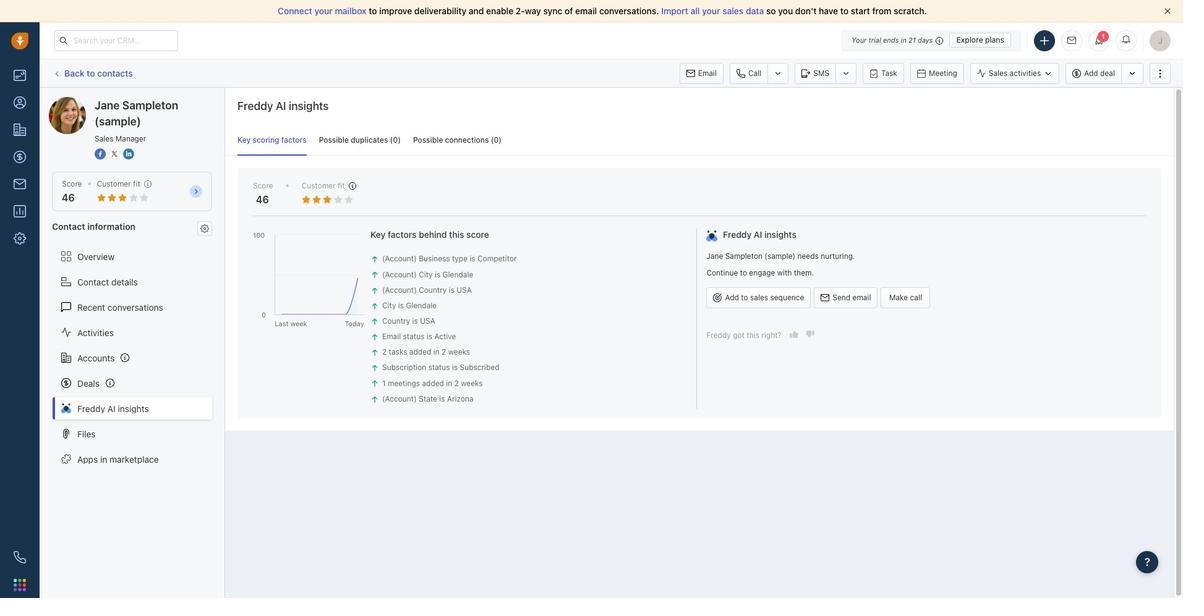 Task type: vqa. For each thing, say whether or not it's contained in the screenshot.
"Account"
no



Task type: locate. For each thing, give the bounding box(es) containing it.
country down city is glendale
[[382, 317, 410, 326]]

activities
[[1010, 69, 1042, 78]]

to down continue to engage with them. at the right top
[[741, 293, 748, 303]]

2-
[[516, 6, 525, 16]]

ai up jane sampleton (sample) needs nurturing. at top right
[[754, 230, 763, 240]]

1 horizontal spatial add
[[1085, 69, 1099, 78]]

2 for tasks
[[442, 348, 446, 357]]

46 up "contact information"
[[62, 193, 75, 204]]

customer
[[97, 179, 131, 189], [302, 181, 336, 191]]

to left 'start' at the right of the page
[[841, 6, 849, 16]]

1 meetings added in 2 weeks
[[382, 379, 483, 388]]

(sample) up with
[[765, 252, 796, 261]]

(0) for possible duplicates (0)
[[390, 136, 401, 145]]

1 (account) from the top
[[382, 255, 417, 264]]

4 (account) from the top
[[382, 395, 417, 404]]

1 vertical spatial weeks
[[461, 379, 483, 388]]

freddy ai insights up key scoring factors
[[238, 100, 329, 113]]

your left the "mailbox"
[[315, 6, 333, 16]]

possible left connections
[[413, 136, 443, 145]]

(account)
[[382, 255, 417, 264], [382, 270, 417, 279], [382, 286, 417, 295], [382, 395, 417, 404]]

usa
[[457, 286, 472, 295], [420, 317, 435, 326]]

jane inside the jane sampleton (sample) sales manager
[[95, 99, 120, 112]]

(account) for (account) city is glendale
[[382, 270, 417, 279]]

2 possible from the left
[[413, 136, 443, 145]]

key for key factors behind this score
[[371, 230, 386, 240]]

freddy ai insights
[[238, 100, 329, 113], [723, 230, 797, 240], [77, 404, 149, 414]]

to for continue to engage with them.
[[740, 268, 747, 278]]

2 horizontal spatial freddy ai insights
[[723, 230, 797, 240]]

this left score
[[449, 230, 464, 240]]

(account) down "meetings"
[[382, 395, 417, 404]]

1 right send email icon
[[1102, 32, 1106, 40]]

(account) up (account) city is glendale
[[382, 255, 417, 264]]

score 46
[[62, 179, 82, 204], [253, 181, 273, 206]]

factors left behind
[[388, 230, 417, 240]]

in up subscription status is subscribed
[[434, 348, 440, 357]]

0 horizontal spatial key
[[238, 136, 251, 145]]

1 horizontal spatial fit
[[338, 181, 345, 191]]

1 horizontal spatial email
[[698, 68, 717, 78]]

city up (account) country is usa
[[419, 270, 433, 279]]

add down continue
[[725, 293, 739, 303]]

to inside back to contacts link
[[87, 68, 95, 78]]

1 horizontal spatial key
[[371, 230, 386, 240]]

1 vertical spatial city
[[382, 301, 396, 311]]

1 vertical spatial sales
[[751, 293, 769, 303]]

2 horizontal spatial insights
[[765, 230, 797, 240]]

(account) up city is glendale
[[382, 286, 417, 295]]

2 down active on the bottom of page
[[442, 348, 446, 357]]

2 up arizona
[[455, 379, 459, 388]]

0 vertical spatial added
[[410, 348, 432, 357]]

contact down '46' button
[[52, 222, 85, 232]]

contact details
[[77, 277, 138, 287]]

(sample)
[[140, 97, 175, 107], [95, 115, 141, 128], [765, 252, 796, 261]]

(sample) up the manager
[[140, 97, 175, 107]]

glendale
[[443, 270, 474, 279], [406, 301, 437, 311]]

0 horizontal spatial (0)
[[390, 136, 401, 145]]

1 horizontal spatial possible
[[413, 136, 443, 145]]

1 vertical spatial sales
[[95, 134, 114, 144]]

email
[[576, 6, 597, 16], [853, 293, 872, 303]]

email inside send email button
[[853, 293, 872, 303]]

46 button
[[62, 193, 75, 204]]

start
[[851, 6, 871, 16]]

(0) inside the possible connections (0) "link"
[[491, 136, 502, 145]]

competitor
[[478, 255, 517, 264]]

tasks
[[389, 348, 407, 357]]

this right got
[[747, 331, 760, 340]]

possible left duplicates
[[319, 136, 349, 145]]

usa down the type
[[457, 286, 472, 295]]

customer fit
[[97, 179, 140, 189], [302, 181, 345, 191]]

2 vertical spatial ai
[[108, 404, 116, 414]]

(sample) inside the jane sampleton (sample) sales manager
[[95, 115, 141, 128]]

customer up "information"
[[97, 179, 131, 189]]

connect
[[278, 6, 312, 16]]

1 horizontal spatial your
[[702, 6, 721, 16]]

0 horizontal spatial insights
[[118, 404, 149, 414]]

insights up key scoring factors
[[289, 100, 329, 113]]

and
[[469, 6, 484, 16]]

task button
[[863, 63, 905, 84]]

to
[[369, 6, 377, 16], [841, 6, 849, 16], [87, 68, 95, 78], [740, 268, 747, 278], [741, 293, 748, 303]]

add for add deal
[[1085, 69, 1099, 78]]

0 vertical spatial email
[[698, 68, 717, 78]]

week
[[291, 320, 307, 328]]

1 horizontal spatial sales
[[751, 293, 769, 303]]

0 horizontal spatial your
[[315, 6, 333, 16]]

1 horizontal spatial ai
[[276, 100, 286, 113]]

to right 'back'
[[87, 68, 95, 78]]

sampleton up the manager
[[122, 99, 178, 112]]

freddy left got
[[707, 331, 731, 340]]

1 left "meetings"
[[382, 379, 386, 388]]

(0) right duplicates
[[390, 136, 401, 145]]

1 horizontal spatial jane
[[95, 99, 120, 112]]

1 horizontal spatial customer fit
[[302, 181, 345, 191]]

is down business
[[435, 270, 441, 279]]

0 horizontal spatial 2
[[382, 348, 387, 357]]

last
[[275, 320, 289, 328]]

sales activities button
[[971, 63, 1066, 84], [971, 63, 1060, 84]]

0 horizontal spatial freddy ai insights
[[77, 404, 149, 414]]

key for key scoring factors
[[238, 136, 251, 145]]

(account) up (account) country is usa
[[382, 270, 417, 279]]

is left subscribed
[[452, 363, 458, 373]]

is up "country is usa"
[[398, 301, 404, 311]]

in right 'apps'
[[100, 455, 107, 465]]

factors
[[281, 136, 307, 145], [388, 230, 417, 240]]

country down (account) city is glendale
[[419, 286, 447, 295]]

(account) for (account) state is arizona
[[382, 395, 417, 404]]

3 (account) from the top
[[382, 286, 417, 295]]

freddy up continue
[[723, 230, 752, 240]]

0 horizontal spatial jane
[[74, 97, 93, 107]]

0 vertical spatial freddy ai insights
[[238, 100, 329, 113]]

2 vertical spatial (sample)
[[765, 252, 796, 261]]

arizona
[[447, 395, 474, 404]]

(0) inside 'possible duplicates (0)' link
[[390, 136, 401, 145]]

email for email
[[698, 68, 717, 78]]

factors right 'scoring'
[[281, 136, 307, 145]]

add inside "button"
[[1085, 69, 1099, 78]]

weeks down active on the bottom of page
[[448, 348, 470, 357]]

contact
[[52, 222, 85, 232], [77, 277, 109, 287]]

your right 'all'
[[702, 6, 721, 16]]

0 vertical spatial (sample)
[[140, 97, 175, 107]]

0 horizontal spatial sales
[[95, 134, 114, 144]]

customer fit up "information"
[[97, 179, 140, 189]]

1 vertical spatial ai
[[754, 230, 763, 240]]

0 horizontal spatial glendale
[[406, 301, 437, 311]]

(0)
[[390, 136, 401, 145], [491, 136, 502, 145]]

2 (0) from the left
[[491, 136, 502, 145]]

1 vertical spatial email
[[382, 332, 401, 342]]

engage
[[750, 268, 776, 278]]

glendale down the type
[[443, 270, 474, 279]]

0 vertical spatial 1
[[1102, 32, 1106, 40]]

country is usa
[[382, 317, 435, 326]]

0 horizontal spatial email
[[576, 6, 597, 16]]

customer fit down 'possible duplicates (0)' link
[[302, 181, 345, 191]]

1 horizontal spatial country
[[419, 286, 447, 295]]

(0) right connections
[[491, 136, 502, 145]]

sales inside button
[[751, 293, 769, 303]]

ai
[[276, 100, 286, 113], [754, 230, 763, 240], [108, 404, 116, 414]]

1 horizontal spatial this
[[747, 331, 760, 340]]

sales left data
[[723, 6, 744, 16]]

0 horizontal spatial factors
[[281, 136, 307, 145]]

1 horizontal spatial sales
[[989, 69, 1008, 78]]

score down 'scoring'
[[253, 181, 273, 191]]

1 vertical spatial contact
[[77, 277, 109, 287]]

0 vertical spatial city
[[419, 270, 433, 279]]

(sample) down jane sampleton (sample)
[[95, 115, 141, 128]]

0 horizontal spatial status
[[403, 332, 425, 342]]

phone element
[[7, 546, 32, 571]]

1 vertical spatial freddy ai insights
[[723, 230, 797, 240]]

1 horizontal spatial status
[[429, 363, 450, 373]]

added up state at left bottom
[[422, 379, 444, 388]]

fit
[[133, 179, 140, 189], [338, 181, 345, 191]]

0 horizontal spatial possible
[[319, 136, 349, 145]]

added for tasks
[[410, 348, 432, 357]]

jane sampleton (sample)
[[74, 97, 175, 107]]

(account) for (account) country is usa
[[382, 286, 417, 295]]

insights up marketplace
[[118, 404, 149, 414]]

email right the of at top
[[576, 6, 597, 16]]

jane down 'back'
[[74, 97, 93, 107]]

1 horizontal spatial (0)
[[491, 136, 502, 145]]

(sample) for jane sampleton (sample) sales manager
[[95, 115, 141, 128]]

2 left tasks
[[382, 348, 387, 357]]

0 vertical spatial weeks
[[448, 348, 470, 357]]

2 (account) from the top
[[382, 270, 417, 279]]

to left engage
[[740, 268, 747, 278]]

0 vertical spatial ai
[[276, 100, 286, 113]]

1 vertical spatial add
[[725, 293, 739, 303]]

in down subscription status is subscribed
[[446, 379, 453, 388]]

trial
[[869, 36, 882, 44]]

1 vertical spatial country
[[382, 317, 410, 326]]

1 vertical spatial (sample)
[[95, 115, 141, 128]]

import
[[662, 6, 689, 16]]

0 vertical spatial usa
[[457, 286, 472, 295]]

2 horizontal spatial 2
[[455, 379, 459, 388]]

data
[[746, 6, 764, 16]]

1 horizontal spatial score 46
[[253, 181, 273, 206]]

overview
[[77, 252, 115, 262]]

0 horizontal spatial email
[[382, 332, 401, 342]]

1 your from the left
[[315, 6, 333, 16]]

0 vertical spatial country
[[419, 286, 447, 295]]

ai up key scoring factors
[[276, 100, 286, 113]]

sales left activities
[[989, 69, 1008, 78]]

email left the call link at top right
[[698, 68, 717, 78]]

contact for contact information
[[52, 222, 85, 232]]

1 horizontal spatial email
[[853, 293, 872, 303]]

have
[[819, 6, 839, 16]]

add inside button
[[725, 293, 739, 303]]

add left deal in the right top of the page
[[1085, 69, 1099, 78]]

sales left the manager
[[95, 134, 114, 144]]

fit down 'possible duplicates (0)' link
[[338, 181, 345, 191]]

score up '46' button
[[62, 179, 82, 189]]

city is glendale
[[382, 301, 437, 311]]

1 vertical spatial this
[[747, 331, 760, 340]]

sampleton down the contacts
[[95, 97, 138, 107]]

key left 'scoring'
[[238, 136, 251, 145]]

0 horizontal spatial 1
[[382, 379, 386, 388]]

you
[[779, 6, 793, 16]]

email inside button
[[698, 68, 717, 78]]

1 vertical spatial 1
[[382, 379, 386, 388]]

factors inside "link"
[[281, 136, 307, 145]]

email for email status is active
[[382, 332, 401, 342]]

score 46 up "contact information"
[[62, 179, 82, 204]]

jane
[[74, 97, 93, 107], [95, 99, 120, 112], [707, 252, 724, 261]]

status up 1 meetings added in 2 weeks
[[429, 363, 450, 373]]

status down "country is usa"
[[403, 332, 425, 342]]

sampleton up continue to engage with them. at the right top
[[726, 252, 763, 261]]

1 vertical spatial status
[[429, 363, 450, 373]]

(0) for possible connections (0)
[[491, 136, 502, 145]]

key left behind
[[371, 230, 386, 240]]

glendale down (account) country is usa
[[406, 301, 437, 311]]

email
[[698, 68, 717, 78], [382, 332, 401, 342]]

0 vertical spatial this
[[449, 230, 464, 240]]

1 possible from the left
[[319, 136, 349, 145]]

freddy ai insights down deals on the bottom left of the page
[[77, 404, 149, 414]]

connect your mailbox to improve deliverability and enable 2-way sync of email conversations. import all your sales data so you don't have to start from scratch.
[[278, 6, 927, 16]]

1 (0) from the left
[[390, 136, 401, 145]]

insights up jane sampleton (sample) needs nurturing. at top right
[[765, 230, 797, 240]]

in left the 21
[[901, 36, 907, 44]]

1 vertical spatial insights
[[765, 230, 797, 240]]

possible connections (0) link
[[413, 125, 502, 156]]

ai up apps in marketplace
[[108, 404, 116, 414]]

1 vertical spatial usa
[[420, 317, 435, 326]]

conversations
[[108, 302, 163, 313]]

0 vertical spatial add
[[1085, 69, 1099, 78]]

(account) business type is competitor
[[382, 255, 517, 264]]

city up "country is usa"
[[382, 301, 396, 311]]

0 vertical spatial insights
[[289, 100, 329, 113]]

score
[[467, 230, 489, 240]]

country
[[419, 286, 447, 295], [382, 317, 410, 326]]

email up tasks
[[382, 332, 401, 342]]

explore plans link
[[950, 33, 1012, 48]]

jane up continue
[[707, 252, 724, 261]]

possible inside "link"
[[413, 136, 443, 145]]

is
[[470, 255, 476, 264], [435, 270, 441, 279], [449, 286, 455, 295], [398, 301, 404, 311], [412, 317, 418, 326], [427, 332, 433, 342], [452, 363, 458, 373], [439, 395, 445, 404]]

scratch.
[[894, 6, 927, 16]]

them.
[[794, 268, 814, 278]]

46 up 100 at the top left of the page
[[256, 194, 269, 206]]

recent conversations
[[77, 302, 163, 313]]

add
[[1085, 69, 1099, 78], [725, 293, 739, 303]]

key inside "link"
[[238, 136, 251, 145]]

1 horizontal spatial 2
[[442, 348, 446, 357]]

sampleton for jane sampleton (sample) needs nurturing.
[[726, 252, 763, 261]]

sales down continue to engage with them. at the right top
[[751, 293, 769, 303]]

1 horizontal spatial city
[[419, 270, 433, 279]]

0 vertical spatial email
[[576, 6, 597, 16]]

to inside add to sales sequence button
[[741, 293, 748, 303]]

46
[[62, 193, 75, 204], [256, 194, 269, 206]]

jane sampleton (sample) sales manager
[[95, 99, 178, 144]]

key
[[238, 136, 251, 145], [371, 230, 386, 240]]

freshworks switcher image
[[14, 580, 26, 592]]

sampleton for jane sampleton (sample)
[[95, 97, 138, 107]]

details
[[111, 277, 138, 287]]

2 vertical spatial insights
[[118, 404, 149, 414]]

freddy up 'scoring'
[[238, 100, 273, 113]]

in for meetings
[[446, 379, 453, 388]]

1 vertical spatial added
[[422, 379, 444, 388]]

behind
[[419, 230, 447, 240]]

state
[[419, 395, 437, 404]]

jane down the contacts
[[95, 99, 120, 112]]

needs
[[798, 252, 819, 261]]

2 horizontal spatial jane
[[707, 252, 724, 261]]

score 46 up 100 at the top left of the page
[[253, 181, 273, 206]]

sampleton inside the jane sampleton (sample) sales manager
[[122, 99, 178, 112]]

phone image
[[14, 552, 26, 564]]

1 vertical spatial email
[[853, 293, 872, 303]]

0 vertical spatial key
[[238, 136, 251, 145]]

possible for possible connections (0)
[[413, 136, 443, 145]]

weeks down subscribed
[[461, 379, 483, 388]]

send email button
[[814, 288, 878, 309]]

email right send
[[853, 293, 872, 303]]

0 horizontal spatial city
[[382, 301, 396, 311]]

(account) state is arizona
[[382, 395, 474, 404]]

status for subscription
[[429, 363, 450, 373]]

explore
[[957, 35, 984, 45]]

0 vertical spatial contact
[[52, 222, 85, 232]]

close image
[[1165, 8, 1171, 14]]

contacts
[[97, 68, 133, 78]]

1 vertical spatial factors
[[388, 230, 417, 240]]

is up email status is active
[[412, 317, 418, 326]]

added
[[410, 348, 432, 357], [422, 379, 444, 388]]

fit down the manager
[[133, 179, 140, 189]]

weeks
[[448, 348, 470, 357], [461, 379, 483, 388]]

0 horizontal spatial this
[[449, 230, 464, 240]]

sales
[[989, 69, 1008, 78], [95, 134, 114, 144]]

status
[[403, 332, 425, 342], [429, 363, 450, 373]]

added for meetings
[[422, 379, 444, 388]]

freddy ai insights up jane sampleton (sample) needs nurturing. at top right
[[723, 230, 797, 240]]

0 vertical spatial glendale
[[443, 270, 474, 279]]

possible for possible duplicates (0)
[[319, 136, 349, 145]]

0 vertical spatial factors
[[281, 136, 307, 145]]

1 horizontal spatial customer
[[302, 181, 336, 191]]

0 vertical spatial status
[[403, 332, 425, 342]]

explore plans
[[957, 35, 1005, 45]]

0 horizontal spatial customer fit
[[97, 179, 140, 189]]

contact up recent
[[77, 277, 109, 287]]

status for email
[[403, 332, 425, 342]]

0 horizontal spatial 46
[[62, 193, 75, 204]]

usa up email status is active
[[420, 317, 435, 326]]

added down email status is active
[[410, 348, 432, 357]]

customer down 'possible duplicates (0)' link
[[302, 181, 336, 191]]

to for add to sales sequence
[[741, 293, 748, 303]]

sampleton
[[95, 97, 138, 107], [122, 99, 178, 112], [726, 252, 763, 261]]

Search your CRM... text field
[[54, 30, 178, 51]]

is right state at left bottom
[[439, 395, 445, 404]]



Task type: describe. For each thing, give the bounding box(es) containing it.
in for trial
[[901, 36, 907, 44]]

2 horizontal spatial ai
[[754, 230, 763, 240]]

freddy got this right?
[[707, 331, 782, 340]]

send email
[[833, 293, 872, 303]]

of
[[565, 6, 573, 16]]

0 horizontal spatial customer
[[97, 179, 131, 189]]

freddy down deals on the bottom left of the page
[[77, 404, 105, 414]]

call button
[[730, 63, 768, 84]]

0 horizontal spatial fit
[[133, 179, 140, 189]]

make call link
[[881, 288, 931, 315]]

deliverability
[[415, 6, 467, 16]]

meetings
[[388, 379, 420, 388]]

with
[[778, 268, 792, 278]]

got
[[733, 331, 745, 340]]

accounts
[[77, 353, 115, 364]]

marketplace
[[110, 455, 159, 465]]

is down (account) city is glendale
[[449, 286, 455, 295]]

sequence
[[771, 293, 805, 303]]

back
[[64, 68, 84, 78]]

jane sampleton (sample) needs nurturing.
[[707, 252, 856, 261]]

sampleton for jane sampleton (sample) sales manager
[[122, 99, 178, 112]]

deals
[[77, 378, 100, 389]]

key scoring factors link
[[238, 125, 307, 156]]

subscription
[[382, 363, 427, 373]]

possible duplicates (0)
[[319, 136, 401, 145]]

contact information
[[52, 222, 136, 232]]

send
[[833, 293, 851, 303]]

possible duplicates (0) link
[[319, 125, 401, 156]]

deal
[[1101, 69, 1116, 78]]

jane for jane sampleton (sample) sales manager
[[95, 99, 120, 112]]

is left active on the bottom of page
[[427, 332, 433, 342]]

ends
[[884, 36, 899, 44]]

meeting button
[[911, 63, 964, 84]]

2 vertical spatial freddy ai insights
[[77, 404, 149, 414]]

make
[[890, 293, 908, 303]]

mng settings image
[[200, 224, 209, 233]]

contact for contact details
[[77, 277, 109, 287]]

add for add to sales sequence
[[725, 293, 739, 303]]

back to contacts link
[[52, 64, 134, 83]]

from
[[873, 6, 892, 16]]

active
[[435, 332, 456, 342]]

call
[[749, 68, 762, 78]]

weeks for 2 tasks added in 2 weeks
[[448, 348, 470, 357]]

make call
[[890, 293, 923, 303]]

apps
[[77, 455, 98, 465]]

sales inside the jane sampleton (sample) sales manager
[[95, 134, 114, 144]]

mailbox
[[335, 6, 367, 16]]

right?
[[762, 331, 782, 340]]

email status is active
[[382, 332, 456, 342]]

scoring
[[253, 136, 279, 145]]

send email image
[[1068, 37, 1077, 45]]

(account) country is usa
[[382, 286, 472, 295]]

2 for meetings
[[455, 379, 459, 388]]

connections
[[445, 136, 489, 145]]

to right the "mailbox"
[[369, 6, 377, 16]]

conversations.
[[600, 6, 659, 16]]

(account) city is glendale
[[382, 270, 474, 279]]

import all your sales data link
[[662, 6, 767, 16]]

jane for jane sampleton (sample) needs nurturing.
[[707, 252, 724, 261]]

1 horizontal spatial usa
[[457, 286, 472, 295]]

is right the type
[[470, 255, 476, 264]]

0 horizontal spatial ai
[[108, 404, 116, 414]]

call link
[[730, 63, 768, 84]]

2 your from the left
[[702, 6, 721, 16]]

0
[[262, 311, 266, 320]]

days
[[918, 36, 933, 44]]

1 horizontal spatial score
[[253, 181, 273, 191]]

0 horizontal spatial country
[[382, 317, 410, 326]]

add deal button
[[1066, 63, 1122, 84]]

1 link
[[1089, 30, 1110, 51]]

enable
[[486, 6, 514, 16]]

1 for 1 meetings added in 2 weeks
[[382, 379, 386, 388]]

0 horizontal spatial score 46
[[62, 179, 82, 204]]

1 for 1
[[1102, 32, 1106, 40]]

add to sales sequence
[[725, 293, 805, 303]]

recent
[[77, 302, 105, 313]]

sync
[[544, 6, 563, 16]]

duplicates
[[351, 136, 388, 145]]

add to sales sequence button
[[707, 288, 811, 309]]

activities
[[77, 328, 114, 338]]

to for back to contacts
[[87, 68, 95, 78]]

key factors behind this score
[[371, 230, 489, 240]]

information
[[87, 222, 136, 232]]

0 vertical spatial sales
[[723, 6, 744, 16]]

apps in marketplace
[[77, 455, 159, 465]]

0 vertical spatial sales
[[989, 69, 1008, 78]]

0 horizontal spatial usa
[[420, 317, 435, 326]]

connect your mailbox link
[[278, 6, 369, 16]]

back to contacts
[[64, 68, 133, 78]]

1 horizontal spatial glendale
[[443, 270, 474, 279]]

(sample) for jane sampleton (sample)
[[140, 97, 175, 107]]

1 horizontal spatial insights
[[289, 100, 329, 113]]

your trial ends in 21 days
[[852, 36, 933, 44]]

(sample) for jane sampleton (sample) needs nurturing.
[[765, 252, 796, 261]]

plans
[[986, 35, 1005, 45]]

1 horizontal spatial 46
[[256, 194, 269, 206]]

1 horizontal spatial factors
[[388, 230, 417, 240]]

0 horizontal spatial score
[[62, 179, 82, 189]]

(account) for (account) business type is competitor
[[382, 255, 417, 264]]

add deal
[[1085, 69, 1116, 78]]

1 vertical spatial glendale
[[406, 301, 437, 311]]

key scoring factors
[[238, 136, 307, 145]]

1 horizontal spatial freddy ai insights
[[238, 100, 329, 113]]

last week
[[275, 320, 307, 328]]

today
[[345, 320, 364, 328]]

meeting
[[929, 68, 958, 78]]

continue
[[707, 268, 738, 278]]

weeks for 1 meetings added in 2 weeks
[[461, 379, 483, 388]]

jane for jane sampleton (sample)
[[74, 97, 93, 107]]

100
[[253, 232, 265, 240]]

21
[[909, 36, 916, 44]]

possible connections (0)
[[413, 136, 502, 145]]

way
[[525, 6, 541, 16]]

so
[[767, 6, 776, 16]]

nurturing.
[[821, 252, 856, 261]]

in for tasks
[[434, 348, 440, 357]]

continue to engage with them.
[[707, 268, 814, 278]]

call
[[911, 293, 923, 303]]



